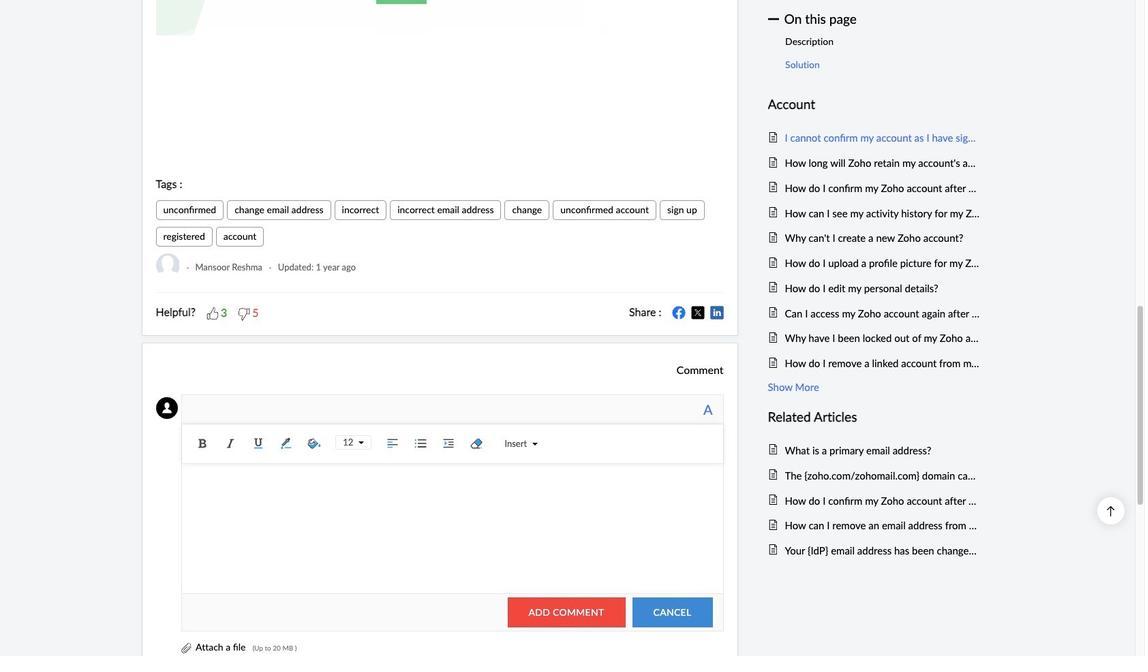 Task type: describe. For each thing, give the bounding box(es) containing it.
italic (ctrl+i) image
[[220, 434, 241, 454]]

twitter image
[[691, 306, 705, 320]]

indent image
[[439, 434, 459, 454]]

font color image
[[276, 434, 297, 454]]

background color image
[[304, 434, 325, 454]]

1 heading from the top
[[768, 94, 980, 115]]

a gif showing how to edit the email address that is registered incorrectly. image
[[156, 0, 724, 36]]

facebook image
[[672, 306, 686, 320]]

2 heading from the top
[[768, 407, 980, 428]]



Task type: locate. For each thing, give the bounding box(es) containing it.
linkedin image
[[710, 306, 724, 320]]

1 vertical spatial heading
[[768, 407, 980, 428]]

insert options image
[[527, 442, 538, 447]]

font size image
[[353, 440, 364, 446]]

clear formatting image
[[467, 434, 487, 454]]

bold (ctrl+b) image
[[193, 434, 213, 454]]

0 vertical spatial heading
[[768, 94, 980, 115]]

lists image
[[411, 434, 431, 454]]

align image
[[383, 434, 403, 454]]

underline (ctrl+u) image
[[248, 434, 269, 454]]

heading
[[768, 94, 980, 115], [768, 407, 980, 428]]



